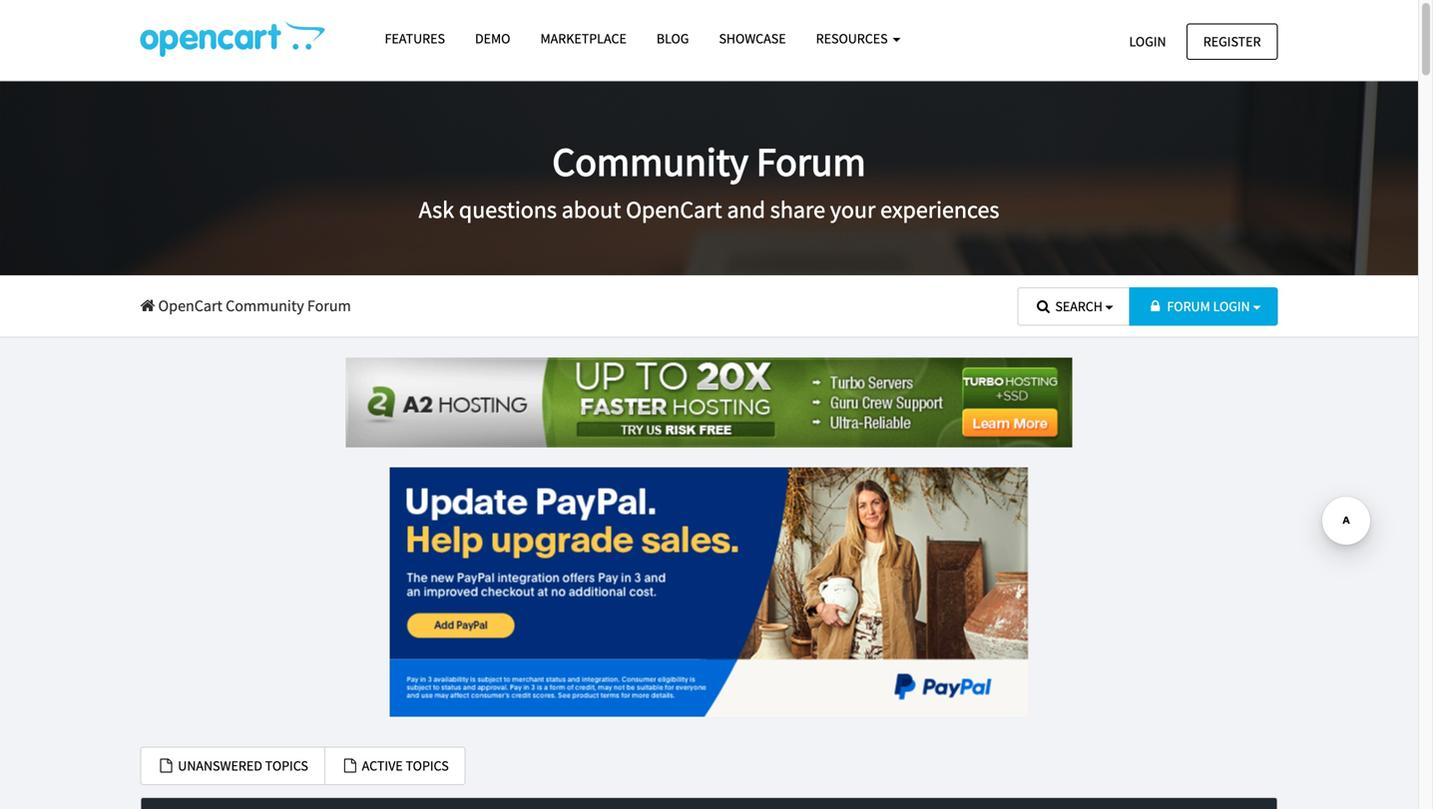Task type: locate. For each thing, give the bounding box(es) containing it.
ask
[[419, 195, 454, 225]]

2 topics from the left
[[406, 757, 449, 775]]

opencart left and
[[626, 195, 722, 225]]

demo
[[475, 29, 510, 47]]

0 vertical spatial opencart
[[626, 195, 722, 225]]

opencart right home image
[[158, 296, 222, 316]]

lock image
[[1146, 299, 1164, 313]]

topics
[[265, 757, 308, 775], [406, 757, 449, 775]]

opencart
[[626, 195, 722, 225], [158, 296, 222, 316]]

forum
[[756, 136, 866, 187], [307, 296, 351, 316], [1167, 297, 1210, 315]]

community forum ask questions about opencart and share your experiences
[[419, 136, 999, 225]]

login inside popup button
[[1213, 297, 1250, 315]]

about
[[562, 195, 621, 225]]

1 horizontal spatial opencart
[[626, 195, 722, 225]]

1 vertical spatial community
[[226, 296, 304, 316]]

0 horizontal spatial topics
[[265, 757, 308, 775]]

login left register
[[1129, 32, 1166, 50]]

a2 hosting image
[[346, 358, 1072, 448]]

your
[[830, 195, 876, 225]]

1 horizontal spatial forum
[[756, 136, 866, 187]]

active topics link
[[324, 747, 466, 785]]

1 vertical spatial login
[[1213, 297, 1250, 315]]

resources
[[816, 29, 891, 47]]

register link
[[1186, 23, 1278, 60]]

login
[[1129, 32, 1166, 50], [1213, 297, 1250, 315]]

home image
[[140, 298, 155, 314]]

0 horizontal spatial community
[[226, 296, 304, 316]]

topics left file o icon
[[265, 757, 308, 775]]

topics right active
[[406, 757, 449, 775]]

1 vertical spatial opencart
[[158, 296, 222, 316]]

1 horizontal spatial community
[[552, 136, 748, 187]]

forum inside community forum ask questions about opencart and share your experiences
[[756, 136, 866, 187]]

0 horizontal spatial opencart
[[158, 296, 222, 316]]

1 horizontal spatial login
[[1213, 297, 1250, 315]]

showcase link
[[704, 21, 801, 56]]

0 vertical spatial community
[[552, 136, 748, 187]]

opencart inside community forum ask questions about opencart and share your experiences
[[626, 195, 722, 225]]

topics for unanswered topics
[[265, 757, 308, 775]]

file o image
[[157, 759, 175, 773]]

1 topics from the left
[[265, 757, 308, 775]]

marketplace
[[540, 29, 627, 47]]

unanswered topics link
[[140, 747, 325, 785]]

experiences
[[880, 195, 999, 225]]

features
[[385, 29, 445, 47]]

1 horizontal spatial topics
[[406, 757, 449, 775]]

login right lock image
[[1213, 297, 1250, 315]]

login link
[[1112, 23, 1183, 60]]

community
[[552, 136, 748, 187], [226, 296, 304, 316]]

and
[[727, 195, 765, 225]]

2 horizontal spatial forum
[[1167, 297, 1210, 315]]

0 horizontal spatial login
[[1129, 32, 1166, 50]]



Task type: vqa. For each thing, say whether or not it's contained in the screenshot.
the right Forum
yes



Task type: describe. For each thing, give the bounding box(es) containing it.
showcase
[[719, 29, 786, 47]]

questions
[[459, 195, 557, 225]]

blog
[[657, 29, 689, 47]]

0 vertical spatial login
[[1129, 32, 1166, 50]]

blog link
[[642, 21, 704, 56]]

forum login button
[[1129, 287, 1278, 326]]

forum inside popup button
[[1167, 297, 1210, 315]]

register
[[1203, 32, 1261, 50]]

search
[[1055, 297, 1103, 315]]

marketplace link
[[525, 21, 642, 56]]

search button
[[1017, 287, 1130, 326]]

active
[[362, 757, 403, 775]]

unanswered topics
[[175, 757, 308, 775]]

forum login
[[1167, 297, 1250, 315]]

share
[[770, 195, 825, 225]]

paypal payment gateway image
[[390, 468, 1028, 717]]

0 horizontal spatial forum
[[307, 296, 351, 316]]

file o image
[[341, 759, 359, 773]]

demo link
[[460, 21, 525, 56]]

opencart community forum
[[155, 296, 351, 316]]

resources link
[[801, 21, 916, 56]]

opencart community forum link
[[140, 296, 351, 316]]

active topics
[[359, 757, 449, 775]]

unanswered
[[178, 757, 262, 775]]

features link
[[370, 21, 460, 56]]

search image
[[1034, 299, 1052, 313]]

topics for active topics
[[406, 757, 449, 775]]

community inside community forum ask questions about opencart and share your experiences
[[552, 136, 748, 187]]



